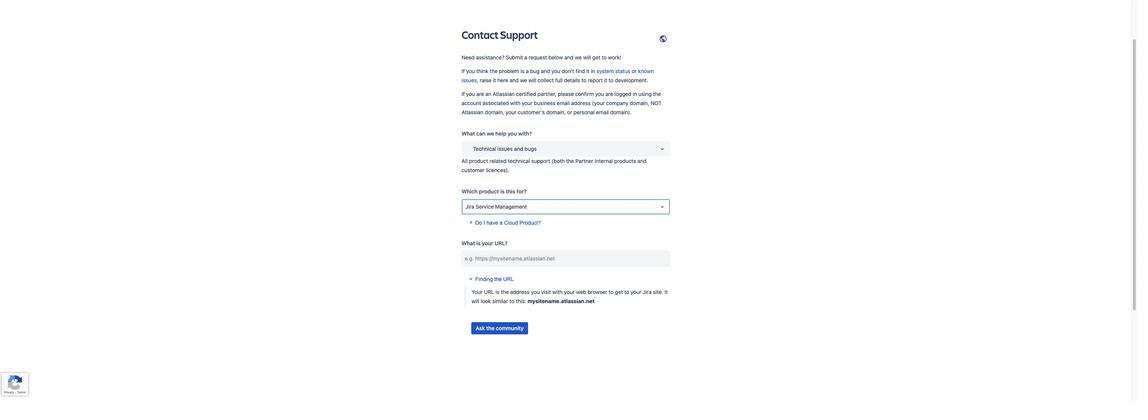 Task type: describe. For each thing, give the bounding box(es) containing it.
service
[[476, 204, 494, 210]]

finding the url
[[475, 276, 514, 283]]

with inside your url is the address you visit with your web browser to get to your jira site. it will look similar to this:
[[552, 289, 563, 296]]

1 vertical spatial we
[[520, 77, 527, 84]]

internal
[[595, 158, 613, 164]]

is inside your url is the address you visit with your web browser to get to your jira site. it will look similar to this:
[[496, 289, 500, 296]]

raise
[[480, 77, 492, 84]]

and up collect
[[541, 68, 550, 74]]

url?
[[495, 240, 508, 247]]

browser
[[588, 289, 607, 296]]

if you are an atlassian certified partner, please confirm you are logged in using the account associated with your business email address (your company domain, not atlassian domain, your customer's domain, or personal email domain).
[[462, 91, 662, 116]]

submit
[[506, 54, 523, 61]]

a for cloud
[[500, 220, 503, 226]]

ask the community link
[[471, 323, 528, 335]]

which product is this for?
[[462, 188, 527, 195]]

business
[[534, 100, 556, 106]]

the inside if you are an atlassian certified partner, please confirm you are logged in using the account associated with your business email address (your company domain, not atlassian domain, your customer's domain, or personal email domain).
[[653, 91, 661, 97]]

what for what is your url?
[[462, 240, 475, 247]]

contact support
[[462, 27, 538, 42]]

full
[[555, 77, 563, 84]]

which
[[462, 188, 478, 195]]

it
[[665, 289, 668, 296]]

please
[[558, 91, 574, 97]]

report
[[588, 77, 603, 84]]

a for request
[[524, 54, 527, 61]]

and left the bugs
[[514, 146, 523, 152]]

bug
[[530, 68, 540, 74]]

is left bug
[[521, 68, 525, 74]]

you left think
[[466, 68, 475, 74]]

is down the do
[[476, 240, 481, 247]]

what can we help you with?
[[462, 130, 532, 137]]

the right ask
[[486, 325, 494, 332]]

your url is the address you visit with your web browser to get to your jira site. it will look similar to this:
[[472, 289, 668, 305]]

jira service management
[[465, 204, 527, 210]]

confirm
[[575, 91, 594, 97]]

system status link
[[597, 68, 630, 74]]

company
[[606, 100, 628, 106]]

an
[[486, 91, 491, 97]]

known issues link
[[462, 68, 654, 84]]

issues for technical issues and bugs
[[497, 146, 513, 152]]

it for if you think the problem is a bug and you don't find it in system status or
[[586, 68, 590, 74]]

associated
[[483, 100, 509, 106]]

or inside if you are an atlassian certified partner, please confirm you are logged in using the account associated with your business email address (your company domain, not atlassian domain, your customer's domain, or personal email domain).
[[567, 109, 572, 116]]

details
[[564, 77, 580, 84]]

and down problem
[[510, 77, 519, 84]]

site.
[[653, 289, 663, 296]]

you up (your
[[595, 91, 604, 97]]

known
[[638, 68, 654, 74]]

the right think
[[490, 68, 498, 74]]

your down associated
[[506, 109, 516, 116]]

your
[[472, 289, 483, 296]]

using
[[639, 91, 652, 97]]

look
[[481, 298, 491, 305]]

0 horizontal spatial domain,
[[485, 109, 504, 116]]

0 horizontal spatial it
[[493, 77, 496, 84]]

2 vertical spatial we
[[487, 130, 494, 137]]

think
[[476, 68, 488, 74]]

technical
[[508, 158, 530, 164]]

1 horizontal spatial domain,
[[546, 109, 566, 116]]

, raise it here and we will collect full details to report it to development.
[[477, 77, 648, 84]]

request
[[529, 54, 547, 61]]

personal
[[574, 109, 595, 116]]

if for if you think the problem is a bug and you don't find it in system status or
[[462, 68, 465, 74]]

what is your url?
[[462, 240, 508, 247]]

it for , raise it here and we will collect full details to report it to development.
[[604, 77, 607, 84]]

known issues
[[462, 68, 654, 84]]

you right help
[[508, 130, 517, 137]]

do i have a cloud product? button
[[462, 211, 546, 231]]

partner
[[576, 158, 593, 164]]

customer's
[[518, 109, 545, 116]]

,
[[477, 77, 478, 84]]

all product related technical support (both the partner internal products and customer licences).
[[462, 158, 647, 174]]

system
[[597, 68, 614, 74]]

product?
[[520, 220, 541, 226]]

will inside your url is the address you visit with your web browser to get to your jira site. it will look similar to this:
[[472, 298, 479, 305]]

visit
[[541, 289, 551, 296]]

help
[[495, 130, 506, 137]]

do
[[475, 220, 482, 226]]

logged
[[615, 91, 631, 97]]

1 vertical spatial a
[[526, 68, 529, 74]]

support
[[531, 158, 550, 164]]

if you think the problem is a bug and you don't find it in system status or
[[462, 68, 638, 74]]

0 vertical spatial or
[[632, 68, 637, 74]]

domain).
[[610, 109, 632, 116]]

don't
[[562, 68, 574, 74]]

you inside your url is the address you visit with your web browser to get to your jira site. it will look similar to this:
[[531, 289, 540, 296]]

similar
[[492, 298, 508, 305]]

need assistance? submit a request below and we will get to work!
[[462, 54, 621, 61]]

url inside button
[[503, 276, 514, 283]]

you up full
[[551, 68, 560, 74]]

0 horizontal spatial in
[[591, 68, 595, 74]]



Task type: locate. For each thing, give the bounding box(es) containing it.
open image
[[658, 145, 667, 154]]

1 vertical spatial product
[[479, 188, 499, 195]]

0 vertical spatial atlassian
[[493, 91, 515, 97]]

if for if you are an atlassian certified partner, please confirm you are logged in using the account associated with your business email address (your company domain, not atlassian domain, your customer's domain, or personal email domain).
[[462, 91, 465, 97]]

1 if from the top
[[462, 68, 465, 74]]

you up "account"
[[466, 91, 475, 97]]

products
[[614, 158, 636, 164]]

will
[[583, 54, 591, 61], [528, 77, 536, 84], [472, 298, 479, 305]]

url inside your url is the address you visit with your web browser to get to your jira site. it will look similar to this:
[[484, 289, 494, 296]]

1 vertical spatial atlassian
[[462, 109, 483, 116]]

find
[[576, 68, 585, 74]]

we right can
[[487, 130, 494, 137]]

(your
[[592, 100, 605, 106]]

certified
[[516, 91, 536, 97]]

is up similar
[[496, 289, 500, 296]]

1 vertical spatial with
[[552, 289, 563, 296]]

get
[[592, 54, 600, 61], [615, 289, 623, 296]]

url
[[503, 276, 514, 283], [484, 289, 494, 296]]

in up 'report'
[[591, 68, 595, 74]]

atlassian down "account"
[[462, 109, 483, 116]]

problem
[[499, 68, 519, 74]]

0 horizontal spatial jira
[[465, 204, 474, 210]]

1 vertical spatial in
[[633, 91, 637, 97]]

issues for known issues
[[462, 77, 477, 84]]

are left an
[[476, 91, 484, 97]]

2 what from the top
[[462, 240, 475, 247]]

related
[[490, 158, 507, 164]]

1 horizontal spatial get
[[615, 289, 623, 296]]

the inside all product related technical support (both the partner internal products and customer licences).
[[566, 158, 574, 164]]

address inside if you are an atlassian certified partner, please confirm you are logged in using the account associated with your business email address (your company domain, not atlassian domain, your customer's domain, or personal email domain).
[[571, 100, 591, 106]]

ask the community
[[476, 325, 524, 332]]

(both
[[552, 158, 565, 164]]

issues
[[462, 77, 477, 84], [497, 146, 513, 152]]

jira left service
[[465, 204, 474, 210]]

do i have a cloud product?
[[475, 220, 541, 226]]

or up development.
[[632, 68, 637, 74]]

url up similar
[[503, 276, 514, 283]]

1 vertical spatial what
[[462, 240, 475, 247]]

this:
[[516, 298, 526, 305]]

it left here
[[493, 77, 496, 84]]

product up service
[[479, 188, 499, 195]]

1 horizontal spatial issues
[[497, 146, 513, 152]]

finding
[[475, 276, 493, 283]]

if down 'need'
[[462, 68, 465, 74]]

2 if from the top
[[462, 91, 465, 97]]

1 vertical spatial issues
[[497, 146, 513, 152]]

will up "find"
[[583, 54, 591, 61]]

open image
[[658, 203, 667, 212]]

a right submit
[[524, 54, 527, 61]]

your down certified
[[522, 100, 533, 106]]

the up the not at the top
[[653, 91, 661, 97]]

1 horizontal spatial will
[[528, 77, 536, 84]]

product inside all product related technical support (both the partner internal products and customer licences).
[[469, 158, 488, 164]]

licences).
[[486, 167, 509, 174]]

with up mysitename.atlassian.net
[[552, 289, 563, 296]]

in left using
[[633, 91, 637, 97]]

your left site.
[[631, 289, 641, 296]]

will down bug
[[528, 77, 536, 84]]

0 horizontal spatial issues
[[462, 77, 477, 84]]

in inside if you are an atlassian certified partner, please confirm you are logged in using the account associated with your business email address (your company domain, not atlassian domain, your customer's domain, or personal email domain).
[[633, 91, 637, 97]]

are
[[476, 91, 484, 97], [606, 91, 613, 97]]

1 horizontal spatial atlassian
[[493, 91, 515, 97]]

your
[[522, 100, 533, 106], [506, 109, 516, 116], [482, 240, 493, 247], [564, 289, 575, 296], [631, 289, 641, 296]]

jira left site.
[[643, 289, 652, 296]]

ask
[[476, 325, 485, 332]]

have
[[487, 220, 498, 226]]

if
[[462, 68, 465, 74], [462, 91, 465, 97]]

status
[[615, 68, 630, 74]]

partner,
[[538, 91, 557, 97]]

will down your
[[472, 298, 479, 305]]

jira
[[465, 204, 474, 210], [643, 289, 652, 296]]

1 vertical spatial jira
[[643, 289, 652, 296]]

support
[[500, 27, 538, 42]]

url up look
[[484, 289, 494, 296]]

0 horizontal spatial will
[[472, 298, 479, 305]]

1 vertical spatial if
[[462, 91, 465, 97]]

below
[[549, 54, 563, 61]]

2 vertical spatial will
[[472, 298, 479, 305]]

1 what from the top
[[462, 130, 475, 137]]

this
[[506, 188, 515, 195]]

domain, down using
[[630, 100, 649, 106]]

can
[[476, 130, 486, 137]]

get right the browser
[[615, 289, 623, 296]]

i
[[484, 220, 485, 226]]

need
[[462, 54, 475, 61]]

development.
[[615, 77, 648, 84]]

1 horizontal spatial or
[[632, 68, 637, 74]]

assistance?
[[476, 54, 504, 61]]

with down certified
[[510, 100, 520, 106]]

1 horizontal spatial with
[[552, 289, 563, 296]]

0 horizontal spatial email
[[557, 100, 570, 106]]

a inside button
[[500, 220, 503, 226]]

or
[[632, 68, 637, 74], [567, 109, 572, 116]]

0 vertical spatial will
[[583, 54, 591, 61]]

the up similar
[[501, 289, 509, 296]]

we
[[575, 54, 582, 61], [520, 77, 527, 84], [487, 130, 494, 137]]

0 vertical spatial address
[[571, 100, 591, 106]]

product
[[469, 158, 488, 164], [479, 188, 499, 195]]

address inside your url is the address you visit with your web browser to get to your jira site. it will look similar to this:
[[510, 289, 530, 296]]

0 vertical spatial in
[[591, 68, 595, 74]]

is left this
[[500, 188, 505, 195]]

1 horizontal spatial email
[[596, 109, 609, 116]]

1 horizontal spatial address
[[571, 100, 591, 106]]

we up "find"
[[575, 54, 582, 61]]

a right have
[[500, 220, 503, 226]]

2 are from the left
[[606, 91, 613, 97]]

email
[[557, 100, 570, 106], [596, 109, 609, 116]]

0 vertical spatial a
[[524, 54, 527, 61]]

atlassian up associated
[[493, 91, 515, 97]]

and right the products
[[638, 158, 647, 164]]

2 horizontal spatial we
[[575, 54, 582, 61]]

address up personal
[[571, 100, 591, 106]]

0 horizontal spatial we
[[487, 130, 494, 137]]

get up system
[[592, 54, 600, 61]]

domain, down associated
[[485, 109, 504, 116]]

0 vertical spatial issues
[[462, 77, 477, 84]]

the inside your url is the address you visit with your web browser to get to your jira site. it will look similar to this:
[[501, 289, 509, 296]]

the right (both
[[566, 158, 574, 164]]

0 vertical spatial email
[[557, 100, 570, 106]]

1 horizontal spatial jira
[[643, 289, 652, 296]]

what for what can we help you with?
[[462, 130, 475, 137]]

technical
[[473, 146, 496, 152]]

2 horizontal spatial domain,
[[630, 100, 649, 106]]

here
[[497, 77, 508, 84]]

finding the url button
[[462, 267, 519, 287]]

1 are from the left
[[476, 91, 484, 97]]

1 horizontal spatial url
[[503, 276, 514, 283]]

2 vertical spatial a
[[500, 220, 503, 226]]

the inside button
[[494, 276, 502, 283]]

product up customer
[[469, 158, 488, 164]]

product for all
[[469, 158, 488, 164]]

the right finding
[[494, 276, 502, 283]]

issues up 'related'
[[497, 146, 513, 152]]

management
[[495, 204, 527, 210]]

a
[[524, 54, 527, 61], [526, 68, 529, 74], [500, 220, 503, 226]]

1 vertical spatial email
[[596, 109, 609, 116]]

What is your URL? text field
[[462, 251, 670, 267]]

2 horizontal spatial it
[[604, 77, 607, 84]]

1 vertical spatial get
[[615, 289, 623, 296]]

0 horizontal spatial get
[[592, 54, 600, 61]]

mysitename.atlassian.net
[[528, 298, 595, 305]]

0 vertical spatial product
[[469, 158, 488, 164]]

email down 'please' at the top of page
[[557, 100, 570, 106]]

we up certified
[[520, 77, 527, 84]]

if up "account"
[[462, 91, 465, 97]]

0 horizontal spatial address
[[510, 289, 530, 296]]

contact
[[462, 27, 498, 42]]

address
[[571, 100, 591, 106], [510, 289, 530, 296]]

0 vertical spatial we
[[575, 54, 582, 61]]

1 vertical spatial url
[[484, 289, 494, 296]]

if inside if you are an atlassian certified partner, please confirm you are logged in using the account associated with your business email address (your company domain, not atlassian domain, your customer's domain, or personal email domain).
[[462, 91, 465, 97]]

technical issues and bugs
[[473, 146, 537, 152]]

1 vertical spatial address
[[510, 289, 530, 296]]

domain, down 'business'
[[546, 109, 566, 116]]

to
[[602, 54, 607, 61], [582, 77, 586, 84], [609, 77, 614, 84], [609, 289, 614, 296], [624, 289, 629, 296], [510, 298, 514, 305]]

what left can
[[462, 130, 475, 137]]

it down system
[[604, 77, 607, 84]]

and right "below"
[[564, 54, 573, 61]]

with inside if you are an atlassian certified partner, please confirm you are logged in using the account associated with your business email address (your company domain, not atlassian domain, your customer's domain, or personal email domain).
[[510, 100, 520, 106]]

1 horizontal spatial in
[[633, 91, 637, 97]]

jira inside your url is the address you visit with your web browser to get to your jira site. it will look similar to this:
[[643, 289, 652, 296]]

collect
[[538, 77, 554, 84]]

0 vertical spatial with
[[510, 100, 520, 106]]

0 vertical spatial if
[[462, 68, 465, 74]]

are up company
[[606, 91, 613, 97]]

your left url?
[[482, 240, 493, 247]]

product for which
[[479, 188, 499, 195]]

and
[[564, 54, 573, 61], [541, 68, 550, 74], [510, 77, 519, 84], [514, 146, 523, 152], [638, 158, 647, 164]]

it right "find"
[[586, 68, 590, 74]]

issues inside known issues
[[462, 77, 477, 84]]

0 horizontal spatial atlassian
[[462, 109, 483, 116]]

cloud
[[504, 220, 518, 226]]

a left bug
[[526, 68, 529, 74]]

community
[[496, 325, 524, 332]]

account
[[462, 100, 481, 106]]

1 vertical spatial will
[[528, 77, 536, 84]]

0 horizontal spatial or
[[567, 109, 572, 116]]

all
[[462, 158, 468, 164]]

issues down think
[[462, 77, 477, 84]]

email down (your
[[596, 109, 609, 116]]

not
[[651, 100, 662, 106]]

for?
[[517, 188, 527, 195]]

your left web
[[564, 289, 575, 296]]

0 vertical spatial url
[[503, 276, 514, 283]]

0 vertical spatial jira
[[465, 204, 474, 210]]

with?
[[518, 130, 532, 137]]

1 horizontal spatial are
[[606, 91, 613, 97]]

work!
[[608, 54, 621, 61]]

0 horizontal spatial url
[[484, 289, 494, 296]]

customer
[[462, 167, 485, 174]]

the
[[490, 68, 498, 74], [653, 91, 661, 97], [566, 158, 574, 164], [494, 276, 502, 283], [501, 289, 509, 296], [486, 325, 494, 332]]

and inside all product related technical support (both the partner internal products and customer licences).
[[638, 158, 647, 164]]

you
[[466, 68, 475, 74], [551, 68, 560, 74], [466, 91, 475, 97], [595, 91, 604, 97], [508, 130, 517, 137], [531, 289, 540, 296]]

web
[[576, 289, 586, 296]]

0 vertical spatial get
[[592, 54, 600, 61]]

0 horizontal spatial with
[[510, 100, 520, 106]]

1 horizontal spatial it
[[586, 68, 590, 74]]

2 horizontal spatial will
[[583, 54, 591, 61]]

bugs
[[525, 146, 537, 152]]

get inside your url is the address you visit with your web browser to get to your jira site. it will look similar to this:
[[615, 289, 623, 296]]

what left url?
[[462, 240, 475, 247]]

you left visit
[[531, 289, 540, 296]]

it
[[586, 68, 590, 74], [493, 77, 496, 84], [604, 77, 607, 84]]

1 horizontal spatial we
[[520, 77, 527, 84]]

1 vertical spatial or
[[567, 109, 572, 116]]

or left personal
[[567, 109, 572, 116]]

with
[[510, 100, 520, 106], [552, 289, 563, 296]]

0 vertical spatial what
[[462, 130, 475, 137]]

address up this:
[[510, 289, 530, 296]]

0 horizontal spatial are
[[476, 91, 484, 97]]



Task type: vqa. For each thing, say whether or not it's contained in the screenshot.
browser
yes



